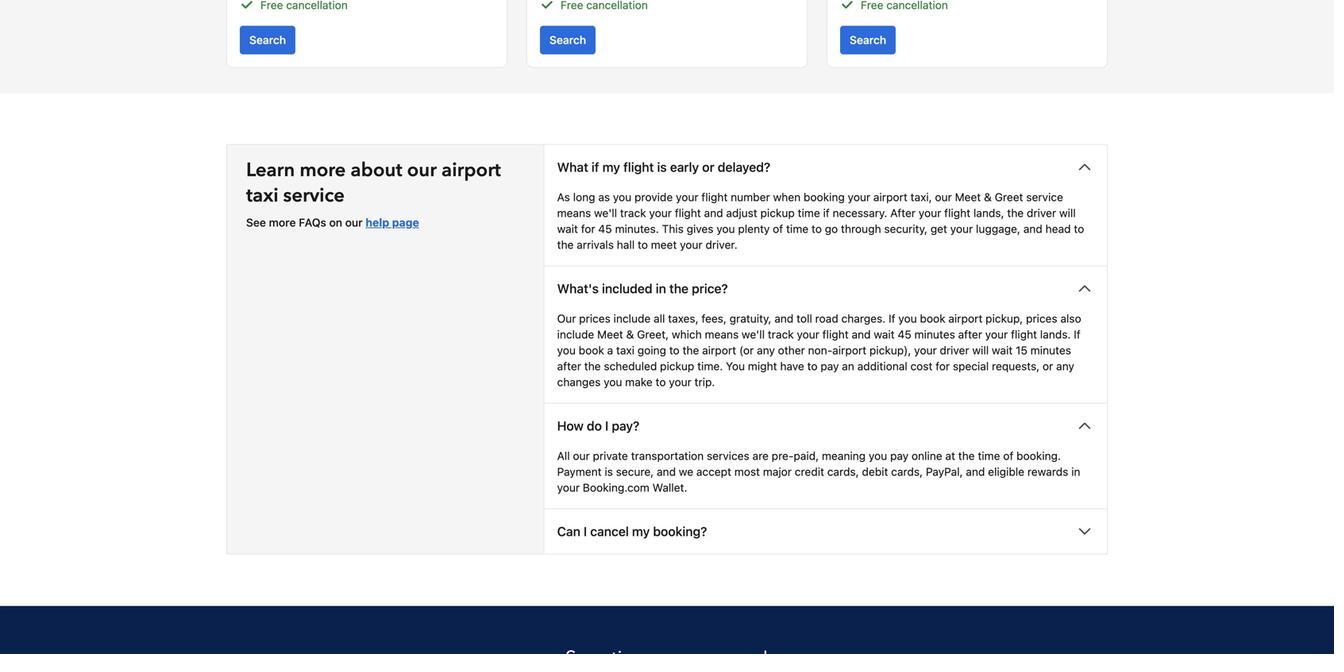 Task type: vqa. For each thing, say whether or not it's contained in the screenshot.
debit in the right bottom of the page
yes



Task type: locate. For each thing, give the bounding box(es) containing it.
will up head
[[1059, 207, 1076, 220]]

1 horizontal spatial if
[[1074, 328, 1081, 341]]

0 horizontal spatial wait
[[557, 223, 578, 236]]

track inside our prices include all taxes, fees, gratuity, and toll road charges. if you book airport pickup, prices also include meet & greet, which means we'll track your flight and wait 45 minutes after your flight lands. if you book a taxi going to the airport (or any other non-airport pickup), your driver will wait 15 minutes after the scheduled pickup time. you might have to pay an additional cost for special requests, or any changes you make to your trip.
[[768, 328, 794, 341]]

& up lands,
[[984, 191, 992, 204]]

0 horizontal spatial or
[[702, 160, 715, 175]]

your inside all our private transportation services are pre-paid, meaning you pay online at the time of booking. payment is secure, and we accept most major credit cards, debit cards, paypal, and eligible rewards in your booking.com wallet.
[[557, 481, 580, 495]]

meet inside as long as you provide your flight number when booking your airport taxi, our meet & greet service means we'll track your flight and adjust pickup time if necessary. after your flight lands, the driver will wait for 45 minutes. this gives you plenty of time to go through security, get your luggage, and head to the arrivals hall to meet your driver.
[[955, 191, 981, 204]]

time up eligible
[[978, 450, 1000, 463]]

your down payment
[[557, 481, 580, 495]]

1 horizontal spatial include
[[614, 312, 651, 325]]

you up debit
[[869, 450, 887, 463]]

meet up lands,
[[955, 191, 981, 204]]

2 search from the left
[[550, 34, 586, 47]]

0 vertical spatial is
[[657, 160, 667, 175]]

0 vertical spatial &
[[984, 191, 992, 204]]

book up cost
[[920, 312, 946, 325]]

at
[[945, 450, 955, 463]]

means inside our prices include all taxes, fees, gratuity, and toll road charges. if you book airport pickup, prices also include meet & greet, which means we'll track your flight and wait 45 minutes after your flight lands. if you book a taxi going to the airport (or any other non-airport pickup), your driver will wait 15 minutes after the scheduled pickup time. you might have to pay an additional cost for special requests, or any changes you make to your trip.
[[705, 328, 739, 341]]

0 horizontal spatial is
[[605, 466, 613, 479]]

this
[[662, 223, 684, 236]]

meet
[[651, 238, 677, 252]]

meaning
[[822, 450, 866, 463]]

my
[[602, 160, 620, 175], [632, 524, 650, 539]]

wait left 15
[[992, 344, 1013, 357]]

pay inside all our private transportation services are pre-paid, meaning you pay online at the time of booking. payment is secure, and we accept most major credit cards, debit cards, paypal, and eligible rewards in your booking.com wallet.
[[890, 450, 909, 463]]

0 vertical spatial of
[[773, 223, 783, 236]]

after
[[958, 328, 982, 341], [557, 360, 581, 373]]

in
[[656, 281, 666, 296], [1072, 466, 1081, 479]]

in inside all our private transportation services are pre-paid, meaning you pay online at the time of booking. payment is secure, and we accept most major credit cards, debit cards, paypal, and eligible rewards in your booking.com wallet.
[[1072, 466, 1081, 479]]

you down scheduled
[[604, 376, 622, 389]]

taxi right a
[[616, 344, 635, 357]]

any
[[757, 344, 775, 357], [1056, 360, 1074, 373]]

1 horizontal spatial pay
[[890, 450, 909, 463]]

of right the plenty
[[773, 223, 783, 236]]

cards, down online
[[891, 466, 923, 479]]

1 cards, from the left
[[827, 466, 859, 479]]

prices up lands.
[[1026, 312, 1058, 325]]

taxi up see
[[246, 183, 279, 209]]

0 vertical spatial if
[[889, 312, 896, 325]]

include down our
[[557, 328, 594, 341]]

your up necessary.
[[848, 191, 871, 204]]

1 horizontal spatial meet
[[955, 191, 981, 204]]

flight up 15
[[1011, 328, 1037, 341]]

toll
[[797, 312, 812, 325]]

1 horizontal spatial search button
[[540, 26, 596, 55]]

most
[[735, 466, 760, 479]]

1 horizontal spatial &
[[984, 191, 992, 204]]

provide
[[635, 191, 673, 204]]

special
[[953, 360, 989, 373]]

0 vertical spatial i
[[605, 419, 609, 434]]

0 horizontal spatial prices
[[579, 312, 611, 325]]

1 vertical spatial book
[[579, 344, 604, 357]]

necessary.
[[833, 207, 887, 220]]

service inside learn more about our airport taxi service see more faqs on our help page
[[283, 183, 345, 209]]

0 horizontal spatial service
[[283, 183, 345, 209]]

means
[[557, 207, 591, 220], [705, 328, 739, 341]]

minutes down lands.
[[1031, 344, 1071, 357]]

after up special
[[958, 328, 982, 341]]

time inside all our private transportation services are pre-paid, meaning you pay online at the time of booking. payment is secure, and we accept most major credit cards, debit cards, paypal, and eligible rewards in your booking.com wallet.
[[978, 450, 1000, 463]]

delayed?
[[718, 160, 771, 175]]

do
[[587, 419, 602, 434]]

adjust
[[726, 207, 758, 220]]

any up might
[[757, 344, 775, 357]]

will up special
[[972, 344, 989, 357]]

prices right our
[[579, 312, 611, 325]]

means inside as long as you provide your flight number when booking your airport taxi, our meet & greet service means we'll track your flight and adjust pickup time if necessary. after your flight lands, the driver will wait for 45 minutes. this gives you plenty of time to go through security, get your luggage, and head to the arrivals hall to meet your driver.
[[557, 207, 591, 220]]

cancel
[[590, 524, 629, 539]]

the right the "at"
[[958, 450, 975, 463]]

you down our
[[557, 344, 576, 357]]

1 vertical spatial wait
[[874, 328, 895, 341]]

pickup down going
[[660, 360, 694, 373]]

0 horizontal spatial include
[[557, 328, 594, 341]]

more right see
[[269, 216, 296, 229]]

you inside all our private transportation services are pre-paid, meaning you pay online at the time of booking. payment is secure, and we accept most major credit cards, debit cards, paypal, and eligible rewards in your booking.com wallet.
[[869, 450, 887, 463]]

0 vertical spatial book
[[920, 312, 946, 325]]

of
[[773, 223, 783, 236], [1003, 450, 1014, 463]]

we'll down gratuity,
[[742, 328, 765, 341]]

lands.
[[1040, 328, 1071, 341]]

to right head
[[1074, 223, 1084, 236]]

0 vertical spatial we'll
[[594, 207, 617, 220]]

0 vertical spatial wait
[[557, 223, 578, 236]]

1 vertical spatial i
[[584, 524, 587, 539]]

book left a
[[579, 344, 604, 357]]

1 vertical spatial means
[[705, 328, 739, 341]]

minutes.
[[615, 223, 659, 236]]

of inside all our private transportation services are pre-paid, meaning you pay online at the time of booking. payment is secure, and we accept most major credit cards, debit cards, paypal, and eligible rewards in your booking.com wallet.
[[1003, 450, 1014, 463]]

our inside all our private transportation services are pre-paid, meaning you pay online at the time of booking. payment is secure, and we accept most major credit cards, debit cards, paypal, and eligible rewards in your booking.com wallet.
[[573, 450, 590, 463]]

0 horizontal spatial if
[[889, 312, 896, 325]]

and
[[704, 207, 723, 220], [1024, 223, 1043, 236], [775, 312, 794, 325], [852, 328, 871, 341], [657, 466, 676, 479], [966, 466, 985, 479]]

will inside as long as you provide your flight number when booking your airport taxi, our meet & greet service means we'll track your flight and adjust pickup time if necessary. after your flight lands, the driver will wait for 45 minutes. this gives you plenty of time to go through security, get your luggage, and head to the arrivals hall to meet your driver.
[[1059, 207, 1076, 220]]

0 horizontal spatial 45
[[598, 223, 612, 236]]

1 vertical spatial if
[[1074, 328, 1081, 341]]

driver inside our prices include all taxes, fees, gratuity, and toll road charges. if you book airport pickup, prices also include meet & greet, which means we'll track your flight and wait 45 minutes after your flight lands. if you book a taxi going to the airport (or any other non-airport pickup), your driver will wait 15 minutes after the scheduled pickup time. you might have to pay an additional cost for special requests, or any changes you make to your trip.
[[940, 344, 969, 357]]

booking.com
[[583, 481, 650, 495]]

flight up provide
[[623, 160, 654, 175]]

scheduled
[[604, 360, 657, 373]]

my up as
[[602, 160, 620, 175]]

1 horizontal spatial after
[[958, 328, 982, 341]]

time
[[798, 207, 820, 220], [786, 223, 809, 236], [978, 450, 1000, 463]]

1 horizontal spatial we'll
[[742, 328, 765, 341]]

to down which
[[669, 344, 680, 357]]

0 horizontal spatial if
[[592, 160, 599, 175]]

0 vertical spatial means
[[557, 207, 591, 220]]

45 up pickup),
[[898, 328, 912, 341]]

0 horizontal spatial for
[[581, 223, 595, 236]]

can i cancel my booking?
[[557, 524, 707, 539]]

0 vertical spatial track
[[620, 207, 646, 220]]

paypal,
[[926, 466, 963, 479]]

1 horizontal spatial prices
[[1026, 312, 1058, 325]]

3 search button from the left
[[840, 26, 896, 55]]

for right cost
[[936, 360, 950, 373]]

& inside our prices include all taxes, fees, gratuity, and toll road charges. if you book airport pickup, prices also include meet & greet, which means we'll track your flight and wait 45 minutes after your flight lands. if you book a taxi going to the airport (or any other non-airport pickup), your driver will wait 15 minutes after the scheduled pickup time. you might have to pay an additional cost for special requests, or any changes you make to your trip.
[[626, 328, 634, 341]]

1 horizontal spatial cards,
[[891, 466, 923, 479]]

flight up the get
[[944, 207, 971, 220]]

0 vertical spatial taxi
[[246, 183, 279, 209]]

or right requests,
[[1043, 360, 1053, 373]]

1 vertical spatial for
[[936, 360, 950, 373]]

to right make
[[656, 376, 666, 389]]

2 prices from the left
[[1026, 312, 1058, 325]]

and down charges.
[[852, 328, 871, 341]]

my right cancel
[[632, 524, 650, 539]]

how do i pay? element
[[545, 449, 1107, 509]]

1 vertical spatial if
[[823, 207, 830, 220]]

pay left online
[[890, 450, 909, 463]]

minutes
[[915, 328, 955, 341], [1031, 344, 1071, 357]]

1 vertical spatial taxi
[[616, 344, 635, 357]]

0 vertical spatial driver
[[1027, 207, 1056, 220]]

0 horizontal spatial any
[[757, 344, 775, 357]]

i right can
[[584, 524, 587, 539]]

1 vertical spatial time
[[786, 223, 809, 236]]

0 horizontal spatial search button
[[240, 26, 296, 55]]

going
[[638, 344, 666, 357]]

1 vertical spatial meet
[[597, 328, 623, 341]]

our right on on the left top of page
[[345, 216, 363, 229]]

for inside as long as you provide your flight number when booking your airport taxi, our meet & greet service means we'll track your flight and adjust pickup time if necessary. after your flight lands, the driver will wait for 45 minutes. this gives you plenty of time to go through security, get your luggage, and head to the arrivals hall to meet your driver.
[[581, 223, 595, 236]]

1 horizontal spatial means
[[705, 328, 739, 341]]

if down the also
[[1074, 328, 1081, 341]]

0 horizontal spatial search
[[249, 34, 286, 47]]

1 horizontal spatial search
[[550, 34, 586, 47]]

0 horizontal spatial &
[[626, 328, 634, 341]]

wait inside as long as you provide your flight number when booking your airport taxi, our meet & greet service means we'll track your flight and adjust pickup time if necessary. after your flight lands, the driver will wait for 45 minutes. this gives you plenty of time to go through security, get your luggage, and head to the arrivals hall to meet your driver.
[[557, 223, 578, 236]]

wait
[[557, 223, 578, 236], [874, 328, 895, 341], [992, 344, 1013, 357]]

0 horizontal spatial pay
[[821, 360, 839, 373]]

we'll down as
[[594, 207, 617, 220]]

2 vertical spatial time
[[978, 450, 1000, 463]]

include up the greet,
[[614, 312, 651, 325]]

in inside dropdown button
[[656, 281, 666, 296]]

3 search from the left
[[850, 34, 886, 47]]

will
[[1059, 207, 1076, 220], [972, 344, 989, 357]]

1 vertical spatial 45
[[898, 328, 912, 341]]

1 vertical spatial pay
[[890, 450, 909, 463]]

transportation
[[631, 450, 704, 463]]

1 prices from the left
[[579, 312, 611, 325]]

2 horizontal spatial search
[[850, 34, 886, 47]]

pickup inside our prices include all taxes, fees, gratuity, and toll road charges. if you book airport pickup, prices also include meet & greet, which means we'll track your flight and wait 45 minutes after your flight lands. if you book a taxi going to the airport (or any other non-airport pickup), your driver will wait 15 minutes after the scheduled pickup time. you might have to pay an additional cost for special requests, or any changes you make to your trip.
[[660, 360, 694, 373]]

meet up a
[[597, 328, 623, 341]]

help
[[366, 216, 389, 229]]

in up all
[[656, 281, 666, 296]]

changes
[[557, 376, 601, 389]]

service up head
[[1026, 191, 1063, 204]]

1 horizontal spatial or
[[1043, 360, 1053, 373]]

airport inside as long as you provide your flight number when booking your airport taxi, our meet & greet service means we'll track your flight and adjust pickup time if necessary. after your flight lands, the driver will wait for 45 minutes. this gives you plenty of time to go through security, get your luggage, and head to the arrivals hall to meet your driver.
[[874, 191, 908, 204]]

0 vertical spatial if
[[592, 160, 599, 175]]

0 horizontal spatial driver
[[940, 344, 969, 357]]

i right do
[[605, 419, 609, 434]]

as
[[598, 191, 610, 204]]

means down long
[[557, 207, 591, 220]]

pay left an
[[821, 360, 839, 373]]

our
[[557, 312, 576, 325]]

the
[[1007, 207, 1024, 220], [557, 238, 574, 252], [669, 281, 689, 296], [683, 344, 699, 357], [584, 360, 601, 373], [958, 450, 975, 463]]

meet
[[955, 191, 981, 204], [597, 328, 623, 341]]

1 vertical spatial after
[[557, 360, 581, 373]]

taxi inside learn more about our airport taxi service see more faqs on our help page
[[246, 183, 279, 209]]

0 vertical spatial any
[[757, 344, 775, 357]]

0 vertical spatial for
[[581, 223, 595, 236]]

0 vertical spatial more
[[300, 157, 346, 184]]

cards, down the meaning
[[827, 466, 859, 479]]

1 horizontal spatial of
[[1003, 450, 1014, 463]]

0 vertical spatial in
[[656, 281, 666, 296]]

1 horizontal spatial for
[[936, 360, 950, 373]]

pickup),
[[870, 344, 911, 357]]

we'll inside as long as you provide your flight number when booking your airport taxi, our meet & greet service means we'll track your flight and adjust pickup time if necessary. after your flight lands, the driver will wait for 45 minutes. this gives you plenty of time to go through security, get your luggage, and head to the arrivals hall to meet your driver.
[[594, 207, 617, 220]]

1 vertical spatial any
[[1056, 360, 1074, 373]]

of up eligible
[[1003, 450, 1014, 463]]

our up payment
[[573, 450, 590, 463]]

is inside what if my flight is early or delayed? dropdown button
[[657, 160, 667, 175]]

if right what at left top
[[592, 160, 599, 175]]

driver up head
[[1027, 207, 1056, 220]]

service up faqs
[[283, 183, 345, 209]]

include
[[614, 312, 651, 325], [557, 328, 594, 341]]

1 horizontal spatial will
[[1059, 207, 1076, 220]]

driver up special
[[940, 344, 969, 357]]

the left arrivals
[[557, 238, 574, 252]]

are
[[753, 450, 769, 463]]

our right taxi,
[[935, 191, 952, 204]]

time down booking
[[798, 207, 820, 220]]

1 vertical spatial more
[[269, 216, 296, 229]]

taxi inside our prices include all taxes, fees, gratuity, and toll road charges. if you book airport pickup, prices also include meet & greet, which means we'll track your flight and wait 45 minutes after your flight lands. if you book a taxi going to the airport (or any other non-airport pickup), your driver will wait 15 minutes after the scheduled pickup time. you might have to pay an additional cost for special requests, or any changes you make to your trip.
[[616, 344, 635, 357]]

& left the greet,
[[626, 328, 634, 341]]

1 vertical spatial we'll
[[742, 328, 765, 341]]

arrivals
[[577, 238, 614, 252]]

pickup down when
[[761, 207, 795, 220]]

0 horizontal spatial i
[[584, 524, 587, 539]]

what if my flight is early or delayed?
[[557, 160, 771, 175]]

0 vertical spatial minutes
[[915, 328, 955, 341]]

and left eligible
[[966, 466, 985, 479]]

early
[[670, 160, 699, 175]]

and up gives
[[704, 207, 723, 220]]

for inside our prices include all taxes, fees, gratuity, and toll road charges. if you book airport pickup, prices also include meet & greet, which means we'll track your flight and wait 45 minutes after your flight lands. if you book a taxi going to the airport (or any other non-airport pickup), your driver will wait 15 minutes after the scheduled pickup time. you might have to pay an additional cost for special requests, or any changes you make to your trip.
[[936, 360, 950, 373]]

after up changes
[[557, 360, 581, 373]]

your down gives
[[680, 238, 703, 252]]

0 vertical spatial pickup
[[761, 207, 795, 220]]

0 horizontal spatial my
[[602, 160, 620, 175]]

we'll inside our prices include all taxes, fees, gratuity, and toll road charges. if you book airport pickup, prices also include meet & greet, which means we'll track your flight and wait 45 minutes after your flight lands. if you book a taxi going to the airport (or any other non-airport pickup), your driver will wait 15 minutes after the scheduled pickup time. you might have to pay an additional cost for special requests, or any changes you make to your trip.
[[742, 328, 765, 341]]

1 horizontal spatial taxi
[[616, 344, 635, 357]]

more right learn
[[300, 157, 346, 184]]

means down fees,
[[705, 328, 739, 341]]

0 vertical spatial meet
[[955, 191, 981, 204]]

1 horizontal spatial if
[[823, 207, 830, 220]]

0 horizontal spatial will
[[972, 344, 989, 357]]

pay
[[821, 360, 839, 373], [890, 450, 909, 463]]

wait up arrivals
[[557, 223, 578, 236]]

the up taxes,
[[669, 281, 689, 296]]

45
[[598, 223, 612, 236], [898, 328, 912, 341]]

0 horizontal spatial pickup
[[660, 360, 694, 373]]

or
[[702, 160, 715, 175], [1043, 360, 1053, 373]]

0 horizontal spatial book
[[579, 344, 604, 357]]

45 inside as long as you provide your flight number when booking your airport taxi, our meet & greet service means we'll track your flight and adjust pickup time if necessary. after your flight lands, the driver will wait for 45 minutes. this gives you plenty of time to go through security, get your luggage, and head to the arrivals hall to meet your driver.
[[598, 223, 612, 236]]

road
[[815, 312, 838, 325]]

1 horizontal spatial 45
[[898, 328, 912, 341]]

taxi,
[[911, 191, 932, 204]]

time down when
[[786, 223, 809, 236]]

45 up arrivals
[[598, 223, 612, 236]]

booking?
[[653, 524, 707, 539]]

is down private
[[605, 466, 613, 479]]

included
[[602, 281, 653, 296]]

1 vertical spatial of
[[1003, 450, 1014, 463]]

is left the early
[[657, 160, 667, 175]]

track
[[620, 207, 646, 220], [768, 328, 794, 341]]

gives
[[687, 223, 714, 236]]

2 horizontal spatial search button
[[840, 26, 896, 55]]

minutes up cost
[[915, 328, 955, 341]]

0 vertical spatial pay
[[821, 360, 839, 373]]

if inside what if my flight is early or delayed? dropdown button
[[592, 160, 599, 175]]

0 vertical spatial or
[[702, 160, 715, 175]]

0 horizontal spatial meet
[[597, 328, 623, 341]]

1 horizontal spatial driver
[[1027, 207, 1056, 220]]

0 vertical spatial will
[[1059, 207, 1076, 220]]

and left toll
[[775, 312, 794, 325]]

1 horizontal spatial minutes
[[1031, 344, 1071, 357]]

any down lands.
[[1056, 360, 1074, 373]]

we'll
[[594, 207, 617, 220], [742, 328, 765, 341]]

for
[[581, 223, 595, 236], [936, 360, 950, 373]]

1 horizontal spatial more
[[300, 157, 346, 184]]

to down non-
[[807, 360, 818, 373]]

to
[[812, 223, 822, 236], [1074, 223, 1084, 236], [638, 238, 648, 252], [669, 344, 680, 357], [807, 360, 818, 373], [656, 376, 666, 389]]

hall
[[617, 238, 635, 252]]

1 vertical spatial or
[[1043, 360, 1053, 373]]

service
[[283, 183, 345, 209], [1026, 191, 1063, 204]]

meet inside our prices include all taxes, fees, gratuity, and toll road charges. if you book airport pickup, prices also include meet & greet, which means we'll track your flight and wait 45 minutes after your flight lands. if you book a taxi going to the airport (or any other non-airport pickup), your driver will wait 15 minutes after the scheduled pickup time. you might have to pay an additional cost for special requests, or any changes you make to your trip.
[[597, 328, 623, 341]]

or right the early
[[702, 160, 715, 175]]

& inside as long as you provide your flight number when booking your airport taxi, our meet & greet service means we'll track your flight and adjust pickup time if necessary. after your flight lands, the driver will wait for 45 minutes. this gives you plenty of time to go through security, get your luggage, and head to the arrivals hall to meet your driver.
[[984, 191, 992, 204]]

fees,
[[702, 312, 727, 325]]

your left trip.
[[669, 376, 692, 389]]

1 vertical spatial is
[[605, 466, 613, 479]]

driver inside as long as you provide your flight number when booking your airport taxi, our meet & greet service means we'll track your flight and adjust pickup time if necessary. after your flight lands, the driver will wait for 45 minutes. this gives you plenty of time to go through security, get your luggage, and head to the arrivals hall to meet your driver.
[[1027, 207, 1056, 220]]

2 cards, from the left
[[891, 466, 923, 479]]

1 vertical spatial will
[[972, 344, 989, 357]]

will inside our prices include all taxes, fees, gratuity, and toll road charges. if you book airport pickup, prices also include meet & greet, which means we'll track your flight and wait 45 minutes after your flight lands. if you book a taxi going to the airport (or any other non-airport pickup), your driver will wait 15 minutes after the scheduled pickup time. you might have to pay an additional cost for special requests, or any changes you make to your trip.
[[972, 344, 989, 357]]

0 horizontal spatial cards,
[[827, 466, 859, 479]]

i
[[605, 419, 609, 434], [584, 524, 587, 539]]

track up other
[[768, 328, 794, 341]]

we
[[679, 466, 693, 479]]

learn
[[246, 157, 295, 184]]

if
[[592, 160, 599, 175], [823, 207, 830, 220]]

what's included in the price? button
[[545, 267, 1107, 311]]

cost
[[911, 360, 933, 373]]

your
[[676, 191, 699, 204], [848, 191, 871, 204], [649, 207, 672, 220], [919, 207, 941, 220], [950, 223, 973, 236], [680, 238, 703, 252], [797, 328, 820, 341], [985, 328, 1008, 341], [914, 344, 937, 357], [669, 376, 692, 389], [557, 481, 580, 495]]

our
[[407, 157, 437, 184], [935, 191, 952, 204], [345, 216, 363, 229], [573, 450, 590, 463]]

the down which
[[683, 344, 699, 357]]

in right rewards
[[1072, 466, 1081, 479]]

1 horizontal spatial wait
[[874, 328, 895, 341]]

other
[[778, 344, 805, 357]]

services
[[707, 450, 750, 463]]

driver
[[1027, 207, 1056, 220], [940, 344, 969, 357]]

the down greet
[[1007, 207, 1024, 220]]



Task type: describe. For each thing, give the bounding box(es) containing it.
lands,
[[974, 207, 1004, 220]]

1 search from the left
[[249, 34, 286, 47]]

when
[[773, 191, 801, 204]]

as
[[557, 191, 570, 204]]

might
[[748, 360, 777, 373]]

about
[[351, 157, 402, 184]]

to down minutes.
[[638, 238, 648, 252]]

your right the get
[[950, 223, 973, 236]]

get
[[931, 223, 947, 236]]

flight inside what if my flight is early or delayed? dropdown button
[[623, 160, 654, 175]]

you
[[726, 360, 745, 373]]

you right as
[[613, 191, 632, 204]]

is inside all our private transportation services are pre-paid, meaning you pay online at the time of booking. payment is secure, and we accept most major credit cards, debit cards, paypal, and eligible rewards in your booking.com wallet.
[[605, 466, 613, 479]]

how do i pay? button
[[545, 404, 1107, 449]]

taxes,
[[668, 312, 699, 325]]

on
[[329, 216, 342, 229]]

a
[[607, 344, 613, 357]]

accept
[[696, 466, 732, 479]]

as long as you provide your flight number when booking your airport taxi, our meet & greet service means we'll track your flight and adjust pickup time if necessary. after your flight lands, the driver will wait for 45 minutes. this gives you plenty of time to go through security, get your luggage, and head to the arrivals hall to meet your driver.
[[557, 191, 1084, 252]]

security,
[[884, 223, 928, 236]]

service inside as long as you provide your flight number when booking your airport taxi, our meet & greet service means we'll track your flight and adjust pickup time if necessary. after your flight lands, the driver will wait for 45 minutes. this gives you plenty of time to go through security, get your luggage, and head to the arrivals hall to meet your driver.
[[1026, 191, 1063, 204]]

(or
[[739, 344, 754, 357]]

pay inside our prices include all taxes, fees, gratuity, and toll road charges. if you book airport pickup, prices also include meet & greet, which means we'll track your flight and wait 45 minutes after your flight lands. if you book a taxi going to the airport (or any other non-airport pickup), your driver will wait 15 minutes after the scheduled pickup time. you might have to pay an additional cost for special requests, or any changes you make to your trip.
[[821, 360, 839, 373]]

of inside as long as you provide your flight number when booking your airport taxi, our meet & greet service means we'll track your flight and adjust pickup time if necessary. after your flight lands, the driver will wait for 45 minutes. this gives you plenty of time to go through security, get your luggage, and head to the arrivals hall to meet your driver.
[[773, 223, 783, 236]]

our right about
[[407, 157, 437, 184]]

flight up gives
[[675, 207, 701, 220]]

your down pickup,
[[985, 328, 1008, 341]]

learn more about our airport taxi service see more faqs on our help page
[[246, 157, 501, 229]]

make
[[625, 376, 653, 389]]

45 inside our prices include all taxes, fees, gratuity, and toll road charges. if you book airport pickup, prices also include meet & greet, which means we'll track your flight and wait 45 minutes after your flight lands. if you book a taxi going to the airport (or any other non-airport pickup), your driver will wait 15 minutes after the scheduled pickup time. you might have to pay an additional cost for special requests, or any changes you make to your trip.
[[898, 328, 912, 341]]

1 search button from the left
[[240, 26, 296, 55]]

15
[[1016, 344, 1028, 357]]

booking.
[[1017, 450, 1061, 463]]

all
[[557, 450, 570, 463]]

paid,
[[794, 450, 819, 463]]

greet
[[995, 191, 1023, 204]]

payment
[[557, 466, 602, 479]]

time.
[[697, 360, 723, 373]]

pay?
[[612, 419, 640, 434]]

0 horizontal spatial after
[[557, 360, 581, 373]]

how
[[557, 419, 584, 434]]

1 horizontal spatial any
[[1056, 360, 1074, 373]]

your down toll
[[797, 328, 820, 341]]

luggage,
[[976, 223, 1021, 236]]

faqs
[[299, 216, 326, 229]]

1 horizontal spatial my
[[632, 524, 650, 539]]

or inside dropdown button
[[702, 160, 715, 175]]

additional
[[857, 360, 908, 373]]

track inside as long as you provide your flight number when booking your airport taxi, our meet & greet service means we'll track your flight and adjust pickup time if necessary. after your flight lands, the driver will wait for 45 minutes. this gives you plenty of time to go through security, get your luggage, and head to the arrivals hall to meet your driver.
[[620, 207, 646, 220]]

booking
[[804, 191, 845, 204]]

1 horizontal spatial i
[[605, 419, 609, 434]]

our prices include all taxes, fees, gratuity, and toll road charges. if you book airport pickup, prices also include meet & greet, which means we'll track your flight and wait 45 minutes after your flight lands. if you book a taxi going to the airport (or any other non-airport pickup), your driver will wait 15 minutes after the scheduled pickup time. you might have to pay an additional cost for special requests, or any changes you make to your trip.
[[557, 312, 1081, 389]]

major
[[763, 466, 792, 479]]

0 vertical spatial include
[[614, 312, 651, 325]]

online
[[912, 450, 942, 463]]

your up cost
[[914, 344, 937, 357]]

charges.
[[841, 312, 886, 325]]

private
[[593, 450, 628, 463]]

0 vertical spatial after
[[958, 328, 982, 341]]

1 vertical spatial include
[[557, 328, 594, 341]]

your down provide
[[649, 207, 672, 220]]

you up driver.
[[717, 223, 735, 236]]

your down taxi,
[[919, 207, 941, 220]]

after
[[890, 207, 916, 220]]

our inside as long as you provide your flight number when booking your airport taxi, our meet & greet service means we'll track your flight and adjust pickup time if necessary. after your flight lands, the driver will wait for 45 minutes. this gives you plenty of time to go through security, get your luggage, and head to the arrivals hall to meet your driver.
[[935, 191, 952, 204]]

plenty
[[738, 223, 770, 236]]

number
[[731, 191, 770, 204]]

0 vertical spatial my
[[602, 160, 620, 175]]

you up pickup),
[[899, 312, 917, 325]]

see
[[246, 216, 266, 229]]

requests,
[[992, 360, 1040, 373]]

non-
[[808, 344, 833, 357]]

help page link
[[366, 216, 419, 229]]

also
[[1061, 312, 1081, 325]]

1 vertical spatial minutes
[[1031, 344, 1071, 357]]

all our private transportation services are pre-paid, meaning you pay online at the time of booking. payment is secure, and we accept most major credit cards, debit cards, paypal, and eligible rewards in your booking.com wallet.
[[557, 450, 1081, 495]]

an
[[842, 360, 854, 373]]

or inside our prices include all taxes, fees, gratuity, and toll road charges. if you book airport pickup, prices also include meet & greet, which means we'll track your flight and wait 45 minutes after your flight lands. if you book a taxi going to the airport (or any other non-airport pickup), your driver will wait 15 minutes after the scheduled pickup time. you might have to pay an additional cost for special requests, or any changes you make to your trip.
[[1043, 360, 1053, 373]]

can i cancel my booking? button
[[545, 510, 1107, 554]]

and down "transportation" at bottom
[[657, 466, 676, 479]]

pickup,
[[986, 312, 1023, 325]]

your down the early
[[676, 191, 699, 204]]

flight down road
[[823, 328, 849, 341]]

driver.
[[706, 238, 738, 252]]

0 horizontal spatial more
[[269, 216, 296, 229]]

trip.
[[695, 376, 715, 389]]

long
[[573, 191, 595, 204]]

can
[[557, 524, 580, 539]]

wallet.
[[653, 481, 687, 495]]

the up changes
[[584, 360, 601, 373]]

and left head
[[1024, 223, 1043, 236]]

the inside dropdown button
[[669, 281, 689, 296]]

if inside as long as you provide your flight number when booking your airport taxi, our meet & greet service means we'll track your flight and adjust pickup time if necessary. after your flight lands, the driver will wait for 45 minutes. this gives you plenty of time to go through security, get your luggage, and head to the arrivals hall to meet your driver.
[[823, 207, 830, 220]]

have
[[780, 360, 804, 373]]

airport inside learn more about our airport taxi service see more faqs on our help page
[[442, 157, 501, 184]]

2 vertical spatial wait
[[992, 344, 1013, 357]]

to left go
[[812, 223, 822, 236]]

the inside all our private transportation services are pre-paid, meaning you pay online at the time of booking. payment is secure, and we accept most major credit cards, debit cards, paypal, and eligible rewards in your booking.com wallet.
[[958, 450, 975, 463]]

pickup inside as long as you provide your flight number when booking your airport taxi, our meet & greet service means we'll track your flight and adjust pickup time if necessary. after your flight lands, the driver will wait for 45 minutes. this gives you plenty of time to go through security, get your luggage, and head to the arrivals hall to meet your driver.
[[761, 207, 795, 220]]

1 horizontal spatial book
[[920, 312, 946, 325]]

flight up adjust
[[702, 191, 728, 204]]

which
[[672, 328, 702, 341]]

2 search button from the left
[[540, 26, 596, 55]]

what if my flight is early or delayed? button
[[545, 145, 1107, 190]]

what's included in the price? element
[[545, 311, 1107, 403]]

credit
[[795, 466, 824, 479]]

gratuity,
[[730, 312, 772, 325]]

what's included in the price?
[[557, 281, 728, 296]]

what if my flight is early or delayed? element
[[545, 190, 1107, 266]]

head
[[1046, 223, 1071, 236]]

rewards
[[1028, 466, 1069, 479]]

how do i pay?
[[557, 419, 640, 434]]

pre-
[[772, 450, 794, 463]]

0 horizontal spatial minutes
[[915, 328, 955, 341]]

what
[[557, 160, 588, 175]]

0 vertical spatial time
[[798, 207, 820, 220]]

eligible
[[988, 466, 1025, 479]]

go
[[825, 223, 838, 236]]



